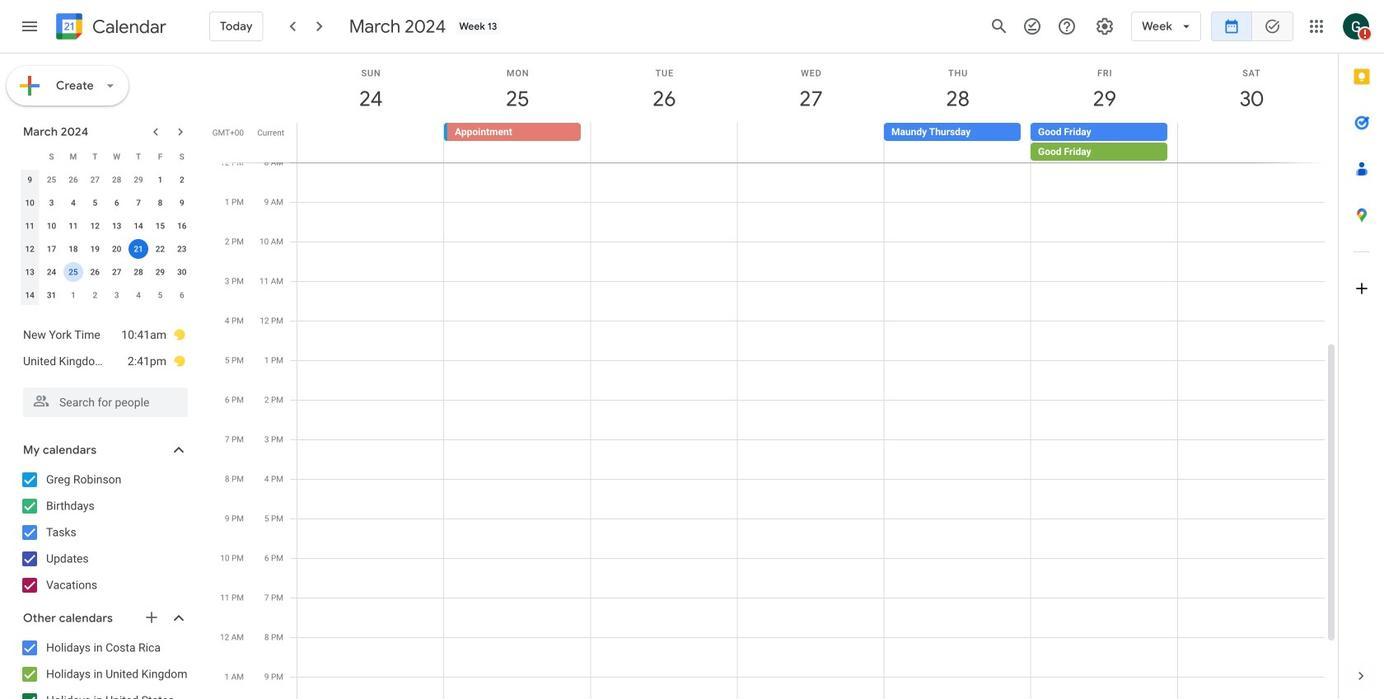 Task type: locate. For each thing, give the bounding box(es) containing it.
cell
[[298, 123, 444, 162], [591, 123, 738, 162], [738, 123, 885, 162], [1031, 123, 1178, 162], [1178, 123, 1325, 162], [128, 237, 149, 260], [62, 260, 84, 284]]

calendar element
[[53, 10, 166, 46]]

february 28 element
[[107, 170, 127, 190]]

list item up the "search for people" text box
[[23, 348, 186, 374]]

settings menu image
[[1096, 16, 1115, 36]]

april 2 element
[[85, 285, 105, 305]]

list item down april 2 element
[[23, 321, 186, 348]]

8 element
[[150, 193, 170, 213]]

april 3 element
[[107, 285, 127, 305]]

28 element
[[129, 262, 148, 282]]

23 element
[[172, 239, 192, 259]]

add other calendars image
[[143, 609, 160, 626]]

1 element
[[150, 170, 170, 190]]

27 element
[[107, 262, 127, 282]]

31 element
[[42, 285, 61, 305]]

list item
[[23, 321, 186, 348], [23, 348, 186, 374]]

list
[[7, 315, 201, 381]]

5 element
[[85, 193, 105, 213]]

tab list
[[1340, 54, 1385, 653]]

april 6 element
[[172, 285, 192, 305]]

column header inside march 2024 grid
[[19, 145, 41, 168]]

19 element
[[85, 239, 105, 259]]

17 element
[[42, 239, 61, 259]]

column header
[[19, 145, 41, 168]]

grid
[[211, 54, 1339, 699]]

20 element
[[107, 239, 127, 259]]

3 element
[[42, 193, 61, 213]]

heading
[[89, 17, 166, 37]]

march 2024 grid
[[16, 145, 193, 307]]

row group
[[19, 168, 193, 307]]

4 element
[[63, 193, 83, 213]]

my calendars list
[[3, 467, 204, 598]]

10 element
[[42, 216, 61, 236]]

main drawer image
[[20, 16, 40, 36]]

row
[[290, 123, 1339, 162], [19, 145, 193, 168], [19, 168, 193, 191], [19, 191, 193, 214], [19, 214, 193, 237], [19, 237, 193, 260], [19, 260, 193, 284], [19, 284, 193, 307]]

None search field
[[0, 381, 204, 417]]

row group inside march 2024 grid
[[19, 168, 193, 307]]



Task type: vqa. For each thing, say whether or not it's contained in the screenshot.
February 25 'element'
yes



Task type: describe. For each thing, give the bounding box(es) containing it.
april 1 element
[[63, 285, 83, 305]]

9 element
[[172, 193, 192, 213]]

february 27 element
[[85, 170, 105, 190]]

february 29 element
[[129, 170, 148, 190]]

february 25 element
[[42, 170, 61, 190]]

2 element
[[172, 170, 192, 190]]

2 list item from the top
[[23, 348, 186, 374]]

7 element
[[129, 193, 148, 213]]

15 element
[[150, 216, 170, 236]]

february 26 element
[[63, 170, 83, 190]]

29 element
[[150, 262, 170, 282]]

26 element
[[85, 262, 105, 282]]

Search for people text field
[[33, 387, 178, 417]]

22 element
[[150, 239, 170, 259]]

30 element
[[172, 262, 192, 282]]

18 element
[[63, 239, 83, 259]]

25 element
[[63, 262, 83, 282]]

6 element
[[107, 193, 127, 213]]

21, today element
[[129, 239, 148, 259]]

12 element
[[85, 216, 105, 236]]

1 list item from the top
[[23, 321, 186, 348]]

13 element
[[107, 216, 127, 236]]

11 element
[[63, 216, 83, 236]]

other calendars list
[[3, 635, 204, 699]]

24 element
[[42, 262, 61, 282]]

16 element
[[172, 216, 192, 236]]

14 element
[[129, 216, 148, 236]]

april 5 element
[[150, 285, 170, 305]]

heading inside calendar element
[[89, 17, 166, 37]]

april 4 element
[[129, 285, 148, 305]]



